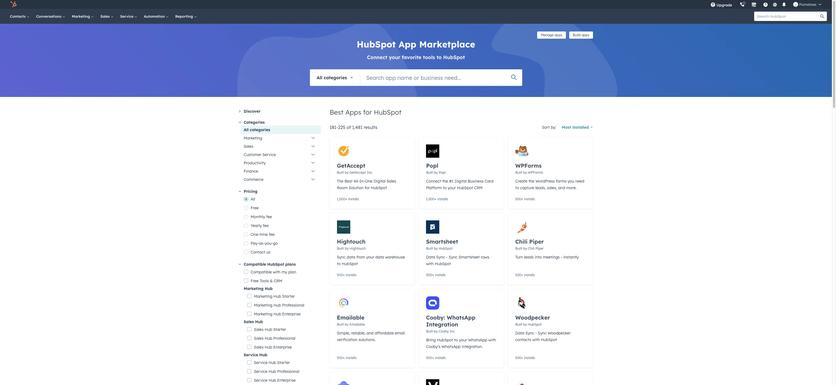 Task type: describe. For each thing, give the bounding box(es) containing it.
0 horizontal spatial chili
[[515, 238, 528, 245]]

by inside chili piper built by chili piper
[[523, 247, 527, 251]]

by:
[[551, 125, 556, 130]]

tools
[[423, 54, 435, 61]]

fee for yearly fee
[[263, 223, 269, 228]]

data sync - sync smartsheet rows with hubspot
[[426, 255, 489, 267]]

+ for popl
[[435, 197, 437, 201]]

your inside bring hubspot to your whatsapp with cooby's whatsapp integration.
[[459, 338, 467, 343]]

hubspot inside the best all-in-one digital sales room solution for hubspot
[[371, 186, 387, 191]]

smartsheet built by hubspot
[[426, 238, 458, 251]]

marketing hub enterprise
[[254, 312, 301, 317]]

manage
[[541, 33, 554, 37]]

most installed
[[562, 125, 589, 130]]

0 vertical spatial piper
[[529, 238, 544, 245]]

+ for hightouch
[[343, 273, 345, 277]]

data sync - sync woodpecker contacts with hubspot
[[515, 331, 571, 343]]

1 vertical spatial categories
[[250, 127, 270, 132]]

0 vertical spatial hightouch
[[337, 238, 366, 245]]

500 for emailable
[[337, 356, 343, 360]]

automation link
[[141, 9, 172, 24]]

1 vertical spatial wpforms
[[528, 171, 543, 175]]

sync data from your data warehouse to hubspot
[[337, 255, 405, 267]]

built for wpforms
[[515, 171, 522, 175]]

enterprise for marketing hub enterprise
[[282, 312, 301, 317]]

1,000 for popl
[[426, 197, 435, 201]]

225
[[338, 125, 345, 130]]

plans
[[285, 262, 296, 267]]

contact
[[251, 250, 265, 255]]

inc.
[[367, 171, 373, 175]]

service hub
[[244, 353, 267, 358]]

installed
[[572, 125, 589, 130]]

contacts
[[10, 14, 27, 19]]

compatible for compatible hubspot plans
[[244, 262, 266, 267]]

into
[[535, 255, 542, 260]]

bring
[[426, 338, 436, 343]]

reliable,
[[351, 331, 365, 336]]

+ for cooby: whatsapp integration
[[432, 356, 434, 360]]

with inside the data sync - sync smartsheet rows with hubspot
[[426, 262, 434, 267]]

built inside cooby: whatsapp integration built by cooby inc
[[426, 330, 433, 334]]

181-
[[330, 125, 338, 130]]

marketing hub
[[244, 286, 273, 291]]

categories
[[244, 120, 265, 125]]

500 + installs for smartsheet
[[426, 273, 446, 277]]

1 data from the left
[[347, 255, 355, 260]]

fee for monthly fee
[[266, 215, 272, 220]]

sync inside sync data from your data warehouse to hubspot
[[337, 255, 346, 260]]

hubspot inside woodpecker built by hubspot
[[528, 323, 542, 327]]

all-
[[354, 179, 360, 184]]

1 vertical spatial emailable
[[350, 323, 365, 327]]

notifications button
[[779, 0, 789, 9]]

automation
[[144, 14, 166, 19]]

connect for connect the #1 digital business card platform to your hubspot crm
[[426, 179, 441, 184]]

discover
[[244, 109, 260, 114]]

manage apps
[[541, 33, 562, 37]]

500 for smartsheet
[[426, 273, 432, 277]]

hubspot inside dropdown button
[[267, 262, 284, 267]]

+ for chili piper
[[521, 273, 523, 277]]

1 horizontal spatial sales link
[[240, 142, 321, 151]]

by for getaccept
[[345, 171, 349, 175]]

2 horizontal spatial -
[[561, 255, 562, 260]]

build apps link
[[569, 32, 593, 39]]

0 vertical spatial emailable
[[337, 314, 364, 321]]

connect for connect your favorite tools to hubspot
[[367, 54, 387, 61]]

hubspot link
[[7, 1, 21, 8]]

leads
[[524, 255, 534, 260]]

business
[[468, 179, 484, 184]]

built inside chili piper built by chili piper
[[515, 247, 522, 251]]

verification
[[337, 338, 357, 343]]

the for popl
[[442, 179, 448, 184]]

hubspot image
[[10, 1, 17, 8]]

service for service hub professional
[[254, 369, 267, 374]]

1 vertical spatial getaccept
[[350, 171, 366, 175]]

all categories inside popup button
[[317, 75, 347, 80]]

bring hubspot to your whatsapp with cooby's whatsapp integration.
[[426, 338, 496, 349]]

search image
[[820, 14, 824, 18]]

hubspot inside smartsheet built by hubspot
[[439, 247, 453, 251]]

service up productivity link
[[262, 152, 276, 157]]

by for wpforms
[[523, 171, 527, 175]]

500 + installs for hightouch
[[337, 273, 356, 277]]

starter for marketing hub starter
[[282, 294, 295, 299]]

create the wordpress forms you need to capture leads, sales, and more.
[[515, 179, 584, 191]]

free for free
[[251, 206, 259, 211]]

simple,
[[337, 331, 350, 336]]

reporting link
[[172, 9, 200, 24]]

by for popl
[[434, 171, 438, 175]]

hightouch built by hightouch
[[337, 238, 366, 251]]

you-
[[265, 241, 273, 246]]

installs for wpforms
[[524, 197, 535, 201]]

connect the #1 digital business card platform to your hubspot crm
[[426, 179, 493, 191]]

whatsapp inside cooby: whatsapp integration built by cooby inc
[[447, 314, 475, 321]]

by inside cooby: whatsapp integration built by cooby inc
[[434, 330, 438, 334]]

marketing for topmost the marketing link
[[72, 14, 91, 19]]

forms
[[556, 179, 566, 184]]

marketplace
[[419, 39, 475, 50]]

sales hub
[[244, 320, 263, 325]]

crm inside the connect the #1 digital business card platform to your hubspot crm
[[474, 186, 483, 191]]

free tools & crm
[[251, 279, 282, 284]]

categories inside popup button
[[324, 75, 347, 80]]

+ for getaccept
[[345, 197, 347, 201]]

productivity
[[244, 161, 266, 166]]

card
[[485, 179, 493, 184]]

service hub enterprise
[[254, 378, 296, 383]]

0 vertical spatial marketing link
[[69, 9, 97, 24]]

hub for sales hub professional
[[265, 336, 272, 341]]

of
[[347, 125, 351, 130]]

platform
[[426, 186, 442, 191]]

hub for sales hub
[[255, 320, 263, 325]]

hubspot inside 'data sync - sync woodpecker contacts with hubspot'
[[541, 338, 557, 343]]

compatible for compatible with my plan
[[251, 270, 272, 275]]

as-
[[259, 241, 265, 246]]

capture
[[520, 186, 534, 191]]

hubspot app marketplace link
[[357, 39, 475, 50]]

2 vertical spatial whatsapp
[[442, 345, 461, 349]]

#1
[[449, 179, 454, 184]]

your inside the connect the #1 digital business card platform to your hubspot crm
[[448, 186, 456, 191]]

marketing for marketing hub
[[244, 286, 264, 291]]

500 for wpforms
[[515, 197, 521, 201]]

sales,
[[547, 186, 557, 191]]

enterprise for sales hub enterprise
[[273, 345, 292, 350]]

emailable built by emailable
[[337, 314, 365, 327]]

woodpecker built by hubspot
[[515, 314, 550, 327]]

help image
[[763, 2, 768, 7]]

1 vertical spatial piper
[[536, 247, 544, 251]]

contacts
[[515, 338, 531, 343]]

1 vertical spatial chili
[[528, 247, 535, 251]]

hubspot inside the data sync - sync smartsheet rows with hubspot
[[435, 262, 451, 267]]

cooby
[[439, 330, 449, 334]]

pomatoes
[[799, 2, 816, 7]]

sort by:
[[542, 125, 556, 130]]

2 vertical spatial fee
[[269, 232, 275, 237]]

and inside create the wordpress forms you need to capture leads, sales, and more.
[[558, 186, 565, 191]]

built for emailable
[[337, 323, 344, 327]]

for inside the best all-in-one digital sales room solution for hubspot
[[365, 186, 370, 191]]

service link
[[117, 9, 141, 24]]

all inside pricing group
[[251, 197, 255, 202]]

popl built by popl
[[426, 162, 446, 175]]

tyler black image
[[793, 2, 798, 7]]

0 horizontal spatial popl
[[426, 162, 438, 169]]

hubspot inside the connect the #1 digital business card platform to your hubspot crm
[[457, 186, 473, 191]]

installs for hightouch
[[346, 273, 356, 277]]

turn leads into meetings - instantly
[[515, 255, 579, 260]]

built for popl
[[426, 171, 433, 175]]

apps
[[345, 108, 361, 116]]

us
[[266, 250, 270, 255]]

inc
[[450, 330, 455, 334]]

hub for marketing hub starter
[[274, 294, 281, 299]]

conversations
[[36, 14, 62, 19]]

1 vertical spatial marketing link
[[240, 134, 321, 142]]

+ for smartsheet
[[432, 273, 434, 277]]

service for service hub
[[244, 353, 258, 358]]

chili piper built by chili piper
[[515, 238, 544, 251]]

to right tools
[[437, 54, 442, 61]]

caret image for discover
[[239, 110, 240, 113]]

finance
[[244, 169, 258, 174]]

calling icon button
[[738, 1, 747, 8]]

time
[[260, 232, 268, 237]]

pomatoes button
[[790, 0, 825, 9]]

1,000 + installs for getaccept
[[337, 197, 359, 201]]

Search app name or business need... search field
[[360, 69, 522, 86]]

1 vertical spatial hightouch
[[350, 247, 366, 251]]

all categories link
[[240, 126, 321, 134]]

starter for sales hub starter
[[273, 327, 286, 332]]

leads,
[[535, 186, 546, 191]]

cooby's
[[426, 345, 441, 349]]

your inside sync data from your data warehouse to hubspot
[[366, 255, 374, 260]]

productivity link
[[240, 159, 321, 167]]

service for service
[[120, 14, 134, 19]]

professional for service hub professional
[[277, 369, 299, 374]]

181-225 of 1,481 results
[[330, 125, 377, 130]]

service hub starter
[[254, 361, 290, 366]]

yearly
[[251, 223, 262, 228]]

marketing hub professional
[[254, 303, 304, 308]]

with inside 'data sync - sync woodpecker contacts with hubspot'
[[532, 338, 540, 343]]



Task type: vqa. For each thing, say whether or not it's contained in the screenshot.
0 for Annual Revenue
no



Task type: locate. For each thing, give the bounding box(es) containing it.
best inside the best all-in-one digital sales room solution for hubspot
[[344, 179, 353, 184]]

sales link
[[97, 9, 117, 24], [240, 142, 321, 151]]

500 for cooby: whatsapp integration
[[426, 356, 432, 360]]

plan
[[288, 270, 296, 275]]

free
[[251, 206, 259, 211], [251, 279, 259, 284]]

popl
[[426, 162, 438, 169], [439, 171, 446, 175]]

1 vertical spatial for
[[365, 186, 370, 191]]

menu containing pomatoes
[[707, 0, 825, 9]]

categories button
[[238, 119, 321, 126]]

2 1,000 + installs from the left
[[426, 197, 448, 201]]

the for wpforms
[[529, 179, 534, 184]]

hub down service hub starter
[[269, 369, 276, 374]]

marketing for marketing hub enterprise
[[254, 312, 272, 317]]

1 apps from the left
[[555, 33, 562, 37]]

caret image
[[239, 110, 240, 113], [238, 264, 241, 265]]

help button
[[761, 0, 770, 9]]

installs for woodpecker
[[524, 356, 535, 360]]

+ for wpforms
[[521, 197, 523, 201]]

caret image for pricing
[[238, 191, 241, 192]]

crm inside compatible hubspot plans group
[[274, 279, 282, 284]]

smartsheet inside the data sync - sync smartsheet rows with hubspot
[[459, 255, 480, 260]]

1 caret image from the top
[[238, 122, 241, 123]]

pay-
[[251, 241, 259, 246]]

1 vertical spatial caret image
[[238, 264, 241, 265]]

hub down sales hub starter
[[265, 336, 272, 341]]

2 digital from the left
[[455, 179, 467, 184]]

installs down solution on the top of page
[[348, 197, 359, 201]]

1 horizontal spatial popl
[[439, 171, 446, 175]]

500 + installs for cooby: whatsapp integration
[[426, 356, 446, 360]]

for
[[363, 108, 372, 116], [365, 186, 370, 191]]

0 horizontal spatial sales link
[[97, 9, 117, 24]]

1,000 for getaccept
[[337, 197, 345, 201]]

service up service hub starter
[[244, 353, 258, 358]]

to inside sync data from your data warehouse to hubspot
[[337, 262, 341, 267]]

2 data from the left
[[375, 255, 384, 260]]

0 vertical spatial compatible
[[244, 262, 266, 267]]

2 apps from the left
[[582, 33, 589, 37]]

1 horizontal spatial digital
[[455, 179, 467, 184]]

hub for marketing hub
[[265, 286, 273, 291]]

0 horizontal spatial best
[[330, 108, 344, 116]]

data inside the data sync - sync smartsheet rows with hubspot
[[426, 255, 435, 260]]

caret image for compatible hubspot plans
[[238, 264, 241, 265]]

0 vertical spatial caret image
[[238, 122, 241, 123]]

smartsheet left rows
[[459, 255, 480, 260]]

service left automation
[[120, 14, 134, 19]]

installs down the data sync - sync smartsheet rows with hubspot
[[435, 273, 446, 277]]

1 vertical spatial sales link
[[240, 142, 321, 151]]

enterprise down marketing hub professional
[[282, 312, 301, 317]]

upgrade image
[[711, 2, 716, 7]]

digital right #1
[[455, 179, 467, 184]]

in-
[[360, 179, 365, 184]]

- inside 'data sync - sync woodpecker contacts with hubspot'
[[535, 331, 537, 336]]

installs for cooby: whatsapp integration
[[435, 356, 446, 360]]

service for service hub starter
[[254, 361, 267, 366]]

most installed button
[[558, 122, 593, 133]]

0 horizontal spatial 1,000 + installs
[[337, 197, 359, 201]]

1 the from the left
[[442, 179, 448, 184]]

0 vertical spatial starter
[[282, 294, 295, 299]]

built inside getaccept built by getaccept inc.
[[337, 171, 344, 175]]

categories
[[324, 75, 347, 80], [250, 127, 270, 132]]

smartsheet up the data sync - sync smartsheet rows with hubspot
[[426, 238, 458, 245]]

menu item
[[736, 0, 737, 9]]

1 free from the top
[[251, 206, 259, 211]]

2 the from the left
[[529, 179, 534, 184]]

- for woodpecker
[[535, 331, 537, 336]]

to inside bring hubspot to your whatsapp with cooby's whatsapp integration.
[[454, 338, 458, 343]]

1 vertical spatial data
[[515, 331, 524, 336]]

emailable
[[337, 314, 364, 321], [350, 323, 365, 327]]

notifications image
[[782, 2, 787, 7]]

1 vertical spatial caret image
[[238, 191, 241, 192]]

starter for service hub starter
[[277, 361, 290, 366]]

marketing for marketing hub professional
[[254, 303, 272, 308]]

Search HubSpot search field
[[754, 12, 822, 21]]

service down service hub
[[254, 361, 267, 366]]

1 horizontal spatial connect
[[426, 179, 441, 184]]

for down one
[[365, 186, 370, 191]]

500 + installs for wpforms
[[515, 197, 535, 201]]

0 vertical spatial popl
[[426, 162, 438, 169]]

by for emailable
[[345, 323, 349, 327]]

free inside compatible hubspot plans group
[[251, 279, 259, 284]]

hub for sales hub starter
[[265, 327, 272, 332]]

2 vertical spatial starter
[[277, 361, 290, 366]]

starter up sales hub professional
[[273, 327, 286, 332]]

500 + installs down capture
[[515, 197, 535, 201]]

with
[[426, 262, 434, 267], [273, 270, 281, 275], [532, 338, 540, 343], [488, 338, 496, 343]]

apps inside manage apps link
[[555, 33, 562, 37]]

and inside simple, reliable, and affordable email verification solutions.
[[367, 331, 374, 336]]

0 vertical spatial data
[[426, 255, 435, 260]]

0 vertical spatial and
[[558, 186, 565, 191]]

+ for emailable
[[343, 356, 345, 360]]

by up contacts
[[523, 323, 527, 327]]

sort
[[542, 125, 550, 130]]

integration.
[[462, 345, 483, 349]]

for right apps
[[363, 108, 372, 116]]

create
[[515, 179, 527, 184]]

0 horizontal spatial apps
[[555, 33, 562, 37]]

installs for emailable
[[346, 356, 356, 360]]

hub down sales hub professional
[[265, 345, 272, 350]]

app
[[399, 39, 416, 50]]

0 vertical spatial woodpecker
[[515, 314, 550, 321]]

0 horizontal spatial -
[[446, 255, 448, 260]]

1 horizontal spatial 1,000
[[426, 197, 435, 201]]

turn
[[515, 255, 523, 260]]

apps for manage apps
[[555, 33, 562, 37]]

1 horizontal spatial the
[[529, 179, 534, 184]]

by up platform
[[434, 171, 438, 175]]

to inside create the wordpress forms you need to capture leads, sales, and more.
[[515, 186, 519, 191]]

0 horizontal spatial connect
[[367, 54, 387, 61]]

integration
[[426, 321, 458, 328]]

500 + installs down the verification
[[337, 356, 356, 360]]

whatsapp down 'inc'
[[442, 345, 461, 349]]

1 horizontal spatial all
[[251, 197, 255, 202]]

connect inside the connect the #1 digital business card platform to your hubspot crm
[[426, 179, 441, 184]]

2 free from the top
[[251, 279, 259, 284]]

hub up service hub professional
[[269, 361, 276, 366]]

- down woodpecker built by hubspot
[[535, 331, 537, 336]]

installs down the verification
[[346, 356, 356, 360]]

pricing group
[[244, 195, 321, 257]]

500 for woodpecker
[[515, 356, 521, 360]]

installs for popl
[[437, 197, 448, 201]]

1 horizontal spatial chili
[[528, 247, 535, 251]]

1 vertical spatial enterprise
[[273, 345, 292, 350]]

0 horizontal spatial digital
[[374, 179, 386, 184]]

caret image for categories
[[238, 122, 241, 123]]

the inside create the wordpress forms you need to capture leads, sales, and more.
[[529, 179, 534, 184]]

-
[[446, 255, 448, 260], [561, 255, 562, 260], [535, 331, 537, 336]]

by inside wpforms built by wpforms
[[523, 171, 527, 175]]

enterprise down sales hub professional
[[273, 345, 292, 350]]

0 vertical spatial for
[[363, 108, 372, 116]]

0 vertical spatial smartsheet
[[426, 238, 458, 245]]

you
[[568, 179, 574, 184]]

500 + installs down from
[[337, 273, 356, 277]]

free for free tools & crm
[[251, 279, 259, 284]]

professional up service hub enterprise
[[277, 369, 299, 374]]

by inside woodpecker built by hubspot
[[523, 323, 527, 327]]

service down service hub professional
[[254, 378, 267, 383]]

warehouse
[[385, 255, 405, 260]]

finance link
[[240, 167, 321, 176]]

professional for marketing hub professional
[[282, 303, 304, 308]]

1 vertical spatial all
[[244, 127, 249, 132]]

hub for marketing hub enterprise
[[274, 312, 281, 317]]

500 + installs for woodpecker
[[515, 356, 535, 360]]

caret image left categories
[[238, 122, 241, 123]]

to right platform
[[443, 186, 447, 191]]

search button
[[818, 12, 827, 21]]

+ for woodpecker
[[521, 356, 523, 360]]

1 vertical spatial starter
[[273, 327, 286, 332]]

0 horizontal spatial and
[[367, 331, 374, 336]]

from
[[356, 255, 365, 260]]

installs down capture
[[524, 197, 535, 201]]

starter up service hub professional
[[277, 361, 290, 366]]

professional up sales hub enterprise
[[273, 336, 295, 341]]

menu
[[707, 0, 825, 9]]

0 horizontal spatial all categories
[[244, 127, 270, 132]]

1 digital from the left
[[374, 179, 386, 184]]

free up marketing hub
[[251, 279, 259, 284]]

data left from
[[347, 255, 355, 260]]

data up contacts
[[515, 331, 524, 336]]

1 1,000 from the left
[[337, 197, 345, 201]]

all
[[317, 75, 322, 80], [244, 127, 249, 132], [251, 197, 255, 202]]

compatible up tools
[[251, 270, 272, 275]]

sales hub starter
[[254, 327, 286, 332]]

1 horizontal spatial crm
[[474, 186, 483, 191]]

data inside 'data sync - sync woodpecker contacts with hubspot'
[[515, 331, 524, 336]]

professional
[[282, 303, 304, 308], [273, 336, 295, 341], [277, 369, 299, 374]]

by inside popl built by popl
[[434, 171, 438, 175]]

1 vertical spatial connect
[[426, 179, 441, 184]]

1,000 down room
[[337, 197, 345, 201]]

hub for service hub starter
[[269, 361, 276, 366]]

sync
[[337, 255, 346, 260], [436, 255, 445, 260], [449, 255, 457, 260], [526, 331, 534, 336], [538, 331, 547, 336]]

need
[[575, 179, 584, 184]]

0 horizontal spatial the
[[442, 179, 448, 184]]

my
[[282, 270, 287, 275]]

fee right monthly
[[266, 215, 272, 220]]

monthly fee
[[251, 215, 272, 220]]

calling icon image
[[740, 2, 745, 7]]

2 1,000 from the left
[[426, 197, 435, 201]]

0 vertical spatial fee
[[266, 215, 272, 220]]

500 + installs down contacts
[[515, 356, 535, 360]]

to
[[437, 54, 442, 61], [443, 186, 447, 191], [515, 186, 519, 191], [337, 262, 341, 267], [454, 338, 458, 343]]

by inside getaccept built by getaccept inc.
[[345, 171, 349, 175]]

hub up marketing hub professional
[[274, 294, 281, 299]]

1 vertical spatial woodpecker
[[548, 331, 571, 336]]

installs for getaccept
[[348, 197, 359, 201]]

more.
[[566, 186, 577, 191]]

0 vertical spatial enterprise
[[282, 312, 301, 317]]

hub down marketing hub professional
[[274, 312, 281, 317]]

data down smartsheet built by hubspot
[[426, 255, 435, 260]]

contacts link
[[7, 9, 33, 24]]

1 vertical spatial all categories
[[244, 127, 270, 132]]

- for smartsheet
[[446, 255, 448, 260]]

discover button
[[239, 108, 321, 115]]

0 vertical spatial categories
[[324, 75, 347, 80]]

the best all-in-one digital sales room solution for hubspot
[[337, 179, 396, 191]]

apps right manage
[[555, 33, 562, 37]]

by left cooby
[[434, 330, 438, 334]]

0 vertical spatial free
[[251, 206, 259, 211]]

apps for build apps
[[582, 33, 589, 37]]

2 caret image from the top
[[238, 191, 241, 192]]

1 horizontal spatial 1,000 + installs
[[426, 197, 448, 201]]

pricing button
[[238, 188, 321, 195]]

settings image
[[772, 2, 777, 7]]

by for hightouch
[[345, 247, 349, 251]]

all inside popup button
[[317, 75, 322, 80]]

1 vertical spatial smartsheet
[[459, 255, 480, 260]]

by up sync data from your data warehouse to hubspot
[[345, 247, 349, 251]]

hub for sales hub enterprise
[[265, 345, 272, 350]]

&
[[270, 279, 273, 284]]

fee right time
[[269, 232, 275, 237]]

go
[[273, 241, 278, 246]]

1 horizontal spatial apps
[[582, 33, 589, 37]]

1 horizontal spatial -
[[535, 331, 537, 336]]

1 vertical spatial and
[[367, 331, 374, 336]]

500 for hightouch
[[337, 273, 343, 277]]

0 vertical spatial all
[[317, 75, 322, 80]]

1 horizontal spatial all categories
[[317, 75, 347, 80]]

0 vertical spatial getaccept
[[337, 162, 365, 169]]

to inside the connect the #1 digital business card platform to your hubspot crm
[[443, 186, 447, 191]]

your up the integration.
[[459, 338, 467, 343]]

and down the forms
[[558, 186, 565, 191]]

marketing for marketing hub starter
[[254, 294, 272, 299]]

1 1,000 + installs from the left
[[337, 197, 359, 201]]

1 horizontal spatial marketing link
[[240, 134, 321, 142]]

sales
[[100, 14, 111, 19], [244, 144, 253, 149], [387, 179, 396, 184], [244, 320, 254, 325], [254, 327, 264, 332], [254, 336, 264, 341], [254, 345, 264, 350]]

0 horizontal spatial data
[[426, 255, 435, 260]]

enterprise down service hub professional
[[277, 378, 296, 383]]

your
[[389, 54, 400, 61], [448, 186, 456, 191], [366, 255, 374, 260], [459, 338, 467, 343]]

chili up "turn"
[[515, 238, 528, 245]]

built inside hightouch built by hightouch
[[337, 247, 344, 251]]

hub down service hub professional
[[269, 378, 276, 383]]

apps inside build apps link
[[582, 33, 589, 37]]

digital inside the best all-in-one digital sales room solution for hubspot
[[374, 179, 386, 184]]

by inside smartsheet built by hubspot
[[434, 247, 438, 251]]

caret image inside categories dropdown button
[[238, 122, 241, 123]]

caret image inside discover dropdown button
[[239, 110, 240, 113]]

compatible hubspot plans group
[[244, 277, 321, 385]]

500 + installs down the cooby's
[[426, 356, 446, 360]]

simple, reliable, and affordable email verification solutions.
[[337, 331, 405, 343]]

solutions.
[[359, 338, 376, 343]]

hubspot app marketplace
[[357, 39, 475, 50]]

data
[[426, 255, 435, 260], [515, 331, 524, 336]]

the inside the connect the #1 digital business card platform to your hubspot crm
[[442, 179, 448, 184]]

cooby: whatsapp integration built by cooby inc
[[426, 314, 475, 334]]

1 vertical spatial popl
[[439, 171, 446, 175]]

500 + installs for chili piper
[[515, 273, 535, 277]]

installs down leads
[[524, 273, 535, 277]]

1,000 down platform
[[426, 197, 435, 201]]

settings link
[[771, 2, 778, 7]]

1 vertical spatial whatsapp
[[468, 338, 487, 343]]

0 horizontal spatial all
[[244, 127, 249, 132]]

hubspot inside bring hubspot to your whatsapp with cooby's whatsapp integration.
[[437, 338, 453, 343]]

by inside hightouch built by hightouch
[[345, 247, 349, 251]]

0 vertical spatial chili
[[515, 238, 528, 245]]

most
[[562, 125, 571, 130]]

hub up sales hub starter
[[255, 320, 263, 325]]

pricing
[[244, 189, 257, 194]]

crm right &
[[274, 279, 282, 284]]

1 vertical spatial best
[[344, 179, 353, 184]]

your left favorite
[[389, 54, 400, 61]]

the
[[442, 179, 448, 184], [529, 179, 534, 184]]

to down 'inc'
[[454, 338, 458, 343]]

500 + installs down the data sync - sync smartsheet rows with hubspot
[[426, 273, 446, 277]]

enterprise for service hub enterprise
[[277, 378, 296, 383]]

hub for service hub enterprise
[[269, 378, 276, 383]]

2 vertical spatial enterprise
[[277, 378, 296, 383]]

free inside pricing group
[[251, 206, 259, 211]]

compatible inside compatible hubspot plans dropdown button
[[244, 262, 266, 267]]

free up monthly
[[251, 206, 259, 211]]

by for woodpecker
[[523, 323, 527, 327]]

1 vertical spatial crm
[[274, 279, 282, 284]]

0 horizontal spatial categories
[[250, 127, 270, 132]]

hub up sales hub professional
[[265, 327, 272, 332]]

by up leads
[[523, 247, 527, 251]]

chili
[[515, 238, 528, 245], [528, 247, 535, 251]]

2 vertical spatial professional
[[277, 369, 299, 374]]

apps
[[555, 33, 562, 37], [582, 33, 589, 37]]

caret image left pricing in the left of the page
[[238, 191, 241, 192]]

commerce
[[244, 177, 263, 182]]

1 horizontal spatial data
[[515, 331, 524, 336]]

installs for chili piper
[[524, 273, 535, 277]]

built for getaccept
[[337, 171, 344, 175]]

built for smartsheet
[[426, 247, 433, 251]]

best left the all-
[[344, 179, 353, 184]]

- left instantly
[[561, 255, 562, 260]]

to down hightouch built by hightouch
[[337, 262, 341, 267]]

hubspot inside sync data from your data warehouse to hubspot
[[342, 262, 358, 267]]

0 vertical spatial wpforms
[[515, 162, 542, 169]]

your down #1
[[448, 186, 456, 191]]

installs for smartsheet
[[435, 273, 446, 277]]

the left #1
[[442, 179, 448, 184]]

by up create
[[523, 171, 527, 175]]

by up room
[[345, 171, 349, 175]]

0 vertical spatial best
[[330, 108, 344, 116]]

2 horizontal spatial all
[[317, 75, 322, 80]]

500 + installs down leads
[[515, 273, 535, 277]]

one-
[[251, 232, 260, 237]]

and up solutions.
[[367, 331, 374, 336]]

0 vertical spatial professional
[[282, 303, 304, 308]]

fee up time
[[263, 223, 269, 228]]

0 horizontal spatial smartsheet
[[426, 238, 458, 245]]

to down create
[[515, 186, 519, 191]]

hub for marketing hub professional
[[274, 303, 281, 308]]

hub for service hub
[[259, 353, 267, 358]]

by inside emailable built by emailable
[[345, 323, 349, 327]]

tools
[[260, 279, 269, 284]]

fee
[[266, 215, 272, 220], [263, 223, 269, 228], [269, 232, 275, 237]]

built inside emailable built by emailable
[[337, 323, 344, 327]]

1 horizontal spatial data
[[375, 255, 384, 260]]

customer service link
[[240, 151, 321, 159]]

wpforms up wordpress
[[528, 171, 543, 175]]

hub up service hub starter
[[259, 353, 267, 358]]

built inside woodpecker built by hubspot
[[515, 323, 522, 327]]

emailable up simple,
[[337, 314, 364, 321]]

built inside smartsheet built by hubspot
[[426, 247, 433, 251]]

installs down the cooby's
[[435, 356, 446, 360]]

conversations link
[[33, 9, 69, 24]]

solution
[[349, 186, 364, 191]]

data left warehouse
[[375, 255, 384, 260]]

by up the data sync - sync smartsheet rows with hubspot
[[434, 247, 438, 251]]

0 vertical spatial whatsapp
[[447, 314, 475, 321]]

starter up marketing hub professional
[[282, 294, 295, 299]]

starter
[[282, 294, 295, 299], [273, 327, 286, 332], [277, 361, 290, 366]]

0 vertical spatial all categories
[[317, 75, 347, 80]]

sales hub enterprise
[[254, 345, 292, 350]]

0 vertical spatial sales link
[[97, 9, 117, 24]]

hub for service hub professional
[[269, 369, 276, 374]]

pay-as-you-go
[[251, 241, 278, 246]]

wpforms up create
[[515, 162, 542, 169]]

chili up leads
[[528, 247, 535, 251]]

apps right build
[[582, 33, 589, 37]]

whatsapp up 'inc'
[[447, 314, 475, 321]]

built for woodpecker
[[515, 323, 522, 327]]

best
[[330, 108, 344, 116], [344, 179, 353, 184]]

1 vertical spatial professional
[[273, 336, 295, 341]]

digital inside the connect the #1 digital business card platform to your hubspot crm
[[455, 179, 467, 184]]

compatible
[[244, 262, 266, 267], [251, 270, 272, 275]]

500 for chili piper
[[515, 273, 521, 277]]

caret image inside the pricing dropdown button
[[238, 191, 241, 192]]

caret image inside compatible hubspot plans dropdown button
[[238, 264, 241, 265]]

0 horizontal spatial crm
[[274, 279, 282, 284]]

service down service hub starter
[[254, 369, 267, 374]]

1 horizontal spatial smartsheet
[[459, 255, 480, 260]]

emailable up reliable,
[[350, 323, 365, 327]]

0 horizontal spatial 1,000
[[337, 197, 345, 201]]

best apps for hubspot
[[330, 108, 401, 116]]

compatible hubspot plans
[[244, 262, 296, 267]]

by for smartsheet
[[434, 247, 438, 251]]

1 vertical spatial compatible
[[251, 270, 272, 275]]

marketplaces image
[[752, 2, 756, 7]]

rows
[[481, 255, 489, 260]]

crm down business
[[474, 186, 483, 191]]

woodpecker inside 'data sync - sync woodpecker contacts with hubspot'
[[548, 331, 571, 336]]

500 + installs for emailable
[[337, 356, 356, 360]]

built
[[337, 171, 344, 175], [426, 171, 433, 175], [515, 171, 522, 175], [337, 247, 344, 251], [426, 247, 433, 251], [515, 247, 522, 251], [337, 323, 344, 327], [515, 323, 522, 327], [426, 330, 433, 334]]

hub down free tools & crm
[[265, 286, 273, 291]]

hub up marketing hub enterprise at the bottom of page
[[274, 303, 281, 308]]

by
[[345, 171, 349, 175], [434, 171, 438, 175], [523, 171, 527, 175], [345, 247, 349, 251], [434, 247, 438, 251], [523, 247, 527, 251], [345, 323, 349, 327], [523, 323, 527, 327], [434, 330, 438, 334]]

1 horizontal spatial and
[[558, 186, 565, 191]]

built inside wpforms built by wpforms
[[515, 171, 522, 175]]

1 horizontal spatial best
[[344, 179, 353, 184]]

built for hightouch
[[337, 247, 344, 251]]

with inside bring hubspot to your whatsapp with cooby's whatsapp integration.
[[488, 338, 496, 343]]

data for woodpecker
[[515, 331, 524, 336]]

- inside the data sync - sync smartsheet rows with hubspot
[[446, 255, 448, 260]]

2 vertical spatial all
[[251, 197, 255, 202]]

sales hub professional
[[254, 336, 295, 341]]

installs down contacts
[[524, 356, 535, 360]]

piper
[[529, 238, 544, 245], [536, 247, 544, 251]]

built inside popl built by popl
[[426, 171, 433, 175]]

0 vertical spatial caret image
[[239, 110, 240, 113]]

professional for sales hub professional
[[273, 336, 295, 341]]

digital right one
[[374, 179, 386, 184]]

connect your favorite tools to hubspot
[[367, 54, 465, 61]]

compatible down contact
[[244, 262, 266, 267]]

1 horizontal spatial categories
[[324, 75, 347, 80]]

installs down from
[[346, 273, 356, 277]]

0 vertical spatial crm
[[474, 186, 483, 191]]

0 vertical spatial connect
[[367, 54, 387, 61]]

customer service
[[244, 152, 276, 157]]

professional up marketing hub enterprise at the bottom of page
[[282, 303, 304, 308]]

digital
[[374, 179, 386, 184], [455, 179, 467, 184]]

1,000 + installs for popl
[[426, 197, 448, 201]]

caret image
[[238, 122, 241, 123], [238, 191, 241, 192]]

installs down platform
[[437, 197, 448, 201]]

service for service hub enterprise
[[254, 378, 267, 383]]

the up capture
[[529, 179, 534, 184]]

yearly fee
[[251, 223, 269, 228]]

sales inside the best all-in-one digital sales room solution for hubspot
[[387, 179, 396, 184]]

1,000 + installs down platform
[[426, 197, 448, 201]]

data for smartsheet
[[426, 255, 435, 260]]



